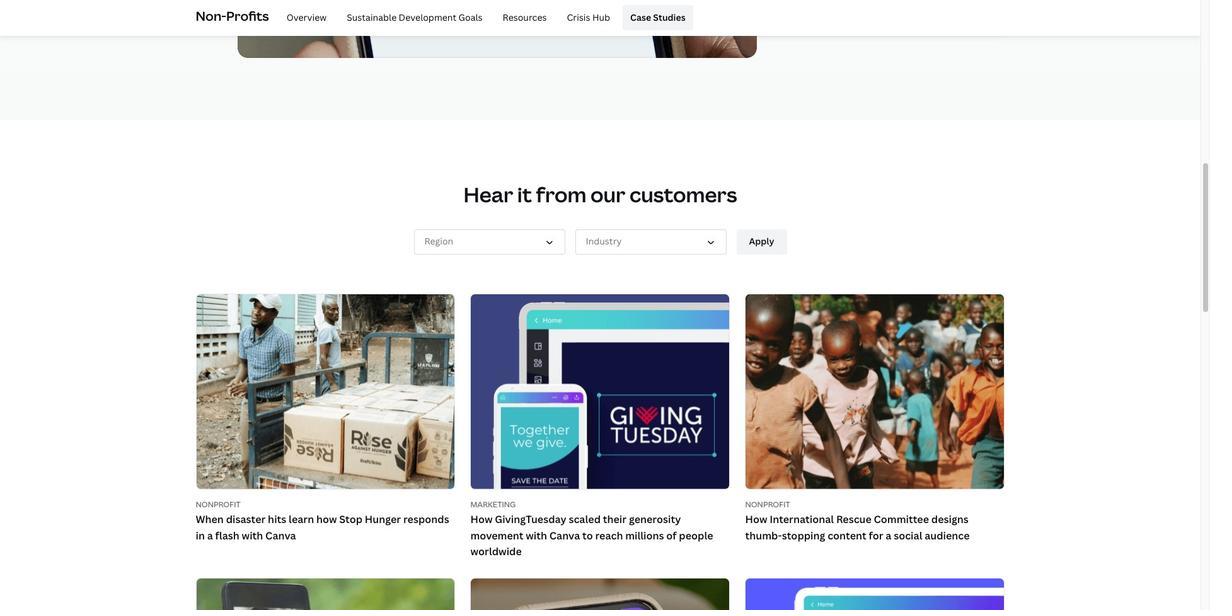 Task type: locate. For each thing, give the bounding box(es) containing it.
2 how from the left
[[745, 513, 767, 526]]

how inside marketing how givingtuesday scaled their generosity movement with canva to reach millions of people worldwide
[[471, 513, 493, 526]]

nonprofit up thumb-
[[745, 499, 790, 510]]

crisis
[[567, 11, 590, 23]]

1 horizontal spatial with
[[526, 529, 547, 543]]

overview link
[[279, 5, 334, 30]]

studies
[[653, 11, 686, 23]]

reach
[[595, 529, 623, 543]]

canva inside marketing how givingtuesday scaled their generosity movement with canva to reach millions of people worldwide
[[550, 529, 580, 543]]

nonprofit inside "nonprofit when disaster hits learn how stop hunger responds in a flash with canva"
[[196, 499, 241, 510]]

of
[[666, 529, 677, 543]]

1 nonprofit from the left
[[196, 499, 241, 510]]

to
[[582, 529, 593, 543]]

nonprofit inside nonprofit how international rescue committee designs thumb-stopping content for a social audience
[[745, 499, 790, 510]]

nonprofit
[[196, 499, 241, 510], [745, 499, 790, 510]]

0 horizontal spatial how
[[471, 513, 493, 526]]

customers
[[630, 181, 737, 208]]

how for how international rescue committee designs thumb-stopping content for a social audience
[[745, 513, 767, 526]]

menu bar
[[274, 5, 693, 30]]

0 horizontal spatial nonprofit
[[196, 499, 241, 510]]

a inside "nonprofit when disaster hits learn how stop hunger responds in a flash with canva"
[[207, 529, 213, 543]]

resources link
[[495, 5, 554, 30]]

a inside nonprofit how international rescue committee designs thumb-stopping content for a social audience
[[886, 529, 892, 543]]

canva down hits
[[265, 529, 296, 543]]

1 horizontal spatial canva
[[550, 529, 580, 543]]

a right for
[[886, 529, 892, 543]]

1 canva from the left
[[265, 529, 296, 543]]

0 horizontal spatial a
[[207, 529, 213, 543]]

non-
[[196, 7, 226, 24]]

a
[[207, 529, 213, 543], [886, 529, 892, 543]]

from
[[536, 181, 586, 208]]

audience
[[925, 529, 970, 543]]

canva left the to
[[550, 529, 580, 543]]

with
[[242, 529, 263, 543], [526, 529, 547, 543]]

industry button
[[575, 229, 726, 254]]

learn
[[289, 513, 314, 526]]

2 nonprofit from the left
[[745, 499, 790, 510]]

case studies
[[630, 11, 686, 23]]

with down disaster
[[242, 529, 263, 543]]

disaster
[[226, 513, 266, 526]]

when
[[196, 513, 224, 526]]

2 a from the left
[[886, 529, 892, 543]]

marketing
[[471, 499, 516, 510]]

nonprofit for when
[[196, 499, 241, 510]]

how
[[471, 513, 493, 526], [745, 513, 767, 526]]

a for for
[[886, 529, 892, 543]]

1 how from the left
[[471, 513, 493, 526]]

1 with from the left
[[242, 529, 263, 543]]

it
[[517, 181, 532, 208]]

canva
[[265, 529, 296, 543], [550, 529, 580, 543]]

thumb-
[[745, 529, 782, 543]]

1 horizontal spatial nonprofit
[[745, 499, 790, 510]]

case
[[630, 11, 651, 23]]

1 horizontal spatial how
[[745, 513, 767, 526]]

rescue
[[836, 513, 872, 526]]

with down givingtuesday
[[526, 529, 547, 543]]

goals
[[459, 11, 483, 23]]

nonprofit up when
[[196, 499, 241, 510]]

0 horizontal spatial with
[[242, 529, 263, 543]]

hear it from our customers
[[464, 181, 737, 208]]

2 canva from the left
[[550, 529, 580, 543]]

designs
[[931, 513, 969, 526]]

0 horizontal spatial canva
[[265, 529, 296, 543]]

their
[[603, 513, 627, 526]]

canva inside "nonprofit when disaster hits learn how stop hunger responds in a flash with canva"
[[265, 529, 296, 543]]

how up thumb-
[[745, 513, 767, 526]]

sustainable
[[347, 11, 397, 23]]

non-profits
[[196, 7, 269, 24]]

content
[[828, 529, 867, 543]]

a right in
[[207, 529, 213, 543]]

sustainable development goals
[[347, 11, 483, 23]]

1 horizontal spatial a
[[886, 529, 892, 543]]

how down marketing
[[471, 513, 493, 526]]

how for how givingtuesday scaled their generosity movement with canva to reach millions of people worldwide
[[471, 513, 493, 526]]

1 a from the left
[[207, 529, 213, 543]]

2 with from the left
[[526, 529, 547, 543]]

stop
[[339, 513, 362, 526]]

marketing how givingtuesday scaled their generosity movement with canva to reach millions of people worldwide
[[471, 499, 713, 559]]

for
[[869, 529, 883, 543]]

hits
[[268, 513, 286, 526]]

millions
[[625, 529, 664, 543]]

in
[[196, 529, 205, 543]]

afsp designs in canva image
[[746, 579, 1004, 610]]

profits
[[226, 7, 269, 24]]

menu bar containing overview
[[274, 5, 693, 30]]

nonprofit for how
[[745, 499, 790, 510]]

scaled
[[569, 513, 601, 526]]

how inside nonprofit how international rescue committee designs thumb-stopping content for a social audience
[[745, 513, 767, 526]]



Task type: describe. For each thing, give the bounding box(es) containing it.
international
[[770, 513, 834, 526]]

development
[[399, 11, 456, 23]]

sustainable development goals link
[[339, 5, 490, 30]]

region button
[[414, 229, 565, 254]]

stopping
[[782, 529, 825, 543]]

with inside marketing how givingtuesday scaled their generosity movement with canva to reach millions of people worldwide
[[526, 529, 547, 543]]

givingtuesday
[[495, 513, 566, 526]]

generosity
[[629, 513, 681, 526]]

overview
[[287, 11, 327, 23]]

how
[[316, 513, 337, 526]]

social
[[894, 529, 922, 543]]

responds
[[403, 513, 449, 526]]

crisis hub link
[[559, 5, 618, 30]]

worldwide
[[471, 545, 522, 559]]

industry
[[586, 235, 622, 247]]

resources
[[503, 11, 547, 23]]

nonprofit when disaster hits learn how stop hunger responds in a flash with canva
[[196, 499, 449, 543]]

case studies link
[[623, 5, 693, 30]]

movement
[[471, 529, 523, 543]]

hear
[[464, 181, 513, 208]]

hunger
[[365, 513, 401, 526]]

our
[[591, 181, 626, 208]]

with inside "nonprofit when disaster hits learn how stop hunger responds in a flash with canva"
[[242, 529, 263, 543]]

flash
[[215, 529, 239, 543]]

nonprofit how international rescue committee designs thumb-stopping content for a social audience
[[745, 499, 970, 543]]

people
[[679, 529, 713, 543]]

crisis hub
[[567, 11, 610, 23]]

hub
[[592, 11, 610, 23]]

committee
[[874, 513, 929, 526]]

a for in
[[207, 529, 213, 543]]

region
[[425, 235, 453, 247]]



Task type: vqa. For each thing, say whether or not it's contained in the screenshot.
the Overview
yes



